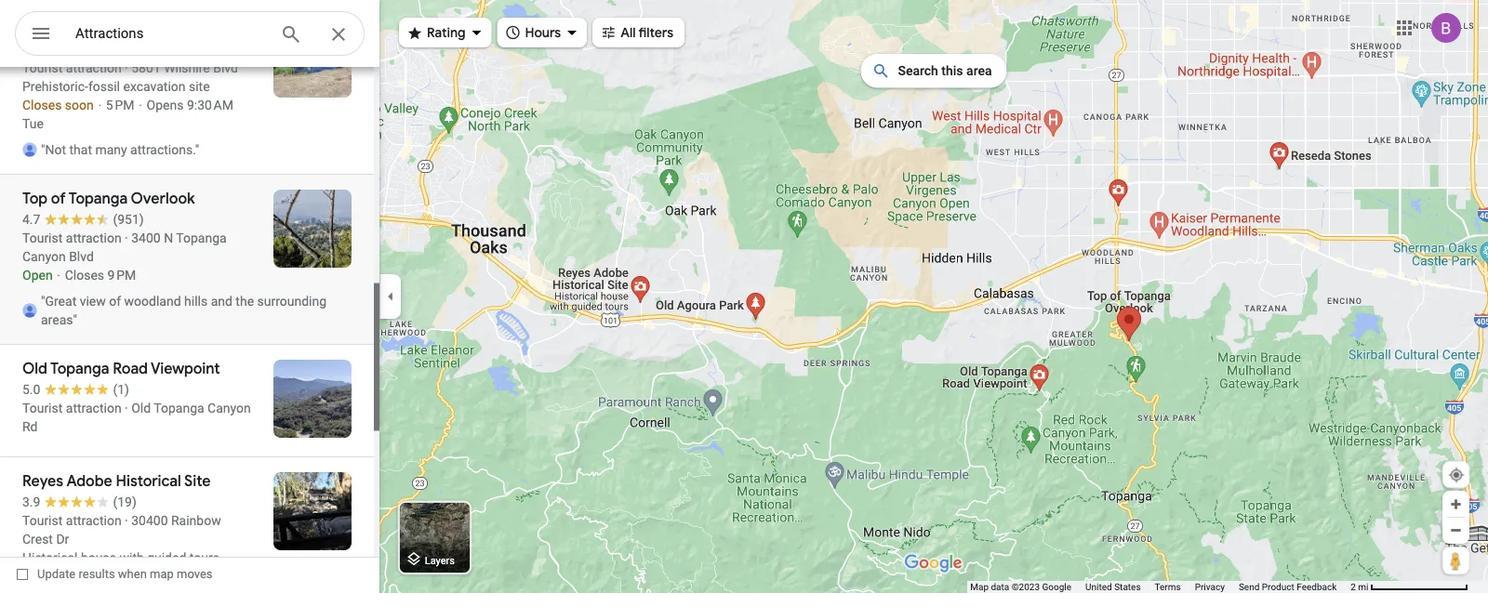 Task type: describe. For each thing, give the bounding box(es) containing it.
Attractions field
[[15, 11, 365, 57]]

Update results when map moves checkbox
[[17, 563, 213, 586]]

united states button
[[1085, 581, 1141, 593]]

all
[[620, 24, 636, 41]]

zoom in image
[[1449, 498, 1463, 512]]

search this area
[[898, 63, 992, 79]]

hours
[[525, 24, 561, 41]]


[[600, 22, 617, 42]]


[[30, 20, 52, 47]]

2 mi
[[1351, 582, 1369, 593]]

area
[[966, 63, 992, 79]]

privacy
[[1195, 582, 1225, 593]]

zoom out image
[[1449, 524, 1463, 538]]

this
[[942, 63, 963, 79]]

send product feedback
[[1239, 582, 1337, 593]]

2 mi button
[[1351, 582, 1469, 593]]

send
[[1239, 582, 1260, 593]]

results for attractions feed
[[0, 5, 379, 582]]

results
[[79, 567, 115, 581]]

map
[[970, 582, 989, 593]]

show your location image
[[1448, 467, 1465, 484]]

google
[[1042, 582, 1071, 593]]

send product feedback button
[[1239, 581, 1337, 593]]


[[505, 22, 521, 42]]

map data ©2023 google
[[970, 582, 1071, 593]]

states
[[1114, 582, 1141, 593]]

google maps element
[[0, 0, 1488, 593]]

collapse side panel image
[[380, 286, 401, 307]]



Task type: locate. For each thing, give the bounding box(es) containing it.

[[406, 22, 423, 42]]

2
[[1351, 582, 1356, 593]]

 button
[[15, 11, 67, 60]]

map
[[150, 567, 174, 581]]

footer
[[970, 581, 1351, 593]]

©2023
[[1012, 582, 1040, 593]]

feedback
[[1297, 582, 1337, 593]]

rating
[[427, 24, 466, 41]]

footer containing map data ©2023 google
[[970, 581, 1351, 593]]

filters
[[638, 24, 673, 41]]

update
[[37, 567, 76, 581]]

 search field
[[15, 11, 365, 60]]

united
[[1085, 582, 1112, 593]]

footer inside "google maps" element
[[970, 581, 1351, 593]]

 hours
[[505, 22, 561, 42]]

moves
[[177, 567, 213, 581]]

layers
[[425, 555, 455, 566]]

show street view coverage image
[[1442, 547, 1469, 575]]

update results when map moves
[[37, 567, 213, 581]]

privacy button
[[1195, 581, 1225, 593]]

None field
[[75, 22, 265, 45]]

 rating
[[406, 22, 466, 42]]

product
[[1262, 582, 1294, 593]]

none field inside attractions field
[[75, 22, 265, 45]]

 all filters
[[600, 22, 673, 42]]

google account: bob builder  
(b0bth3builder2k23@gmail.com) image
[[1431, 13, 1461, 43]]

united states
[[1085, 582, 1141, 593]]

search this area button
[[861, 54, 1007, 88]]

mi
[[1358, 582, 1369, 593]]

data
[[991, 582, 1009, 593]]

when
[[118, 567, 147, 581]]

terms
[[1155, 582, 1181, 593]]

terms button
[[1155, 581, 1181, 593]]

search
[[898, 63, 938, 79]]



Task type: vqa. For each thing, say whether or not it's contained in the screenshot.
away
no



